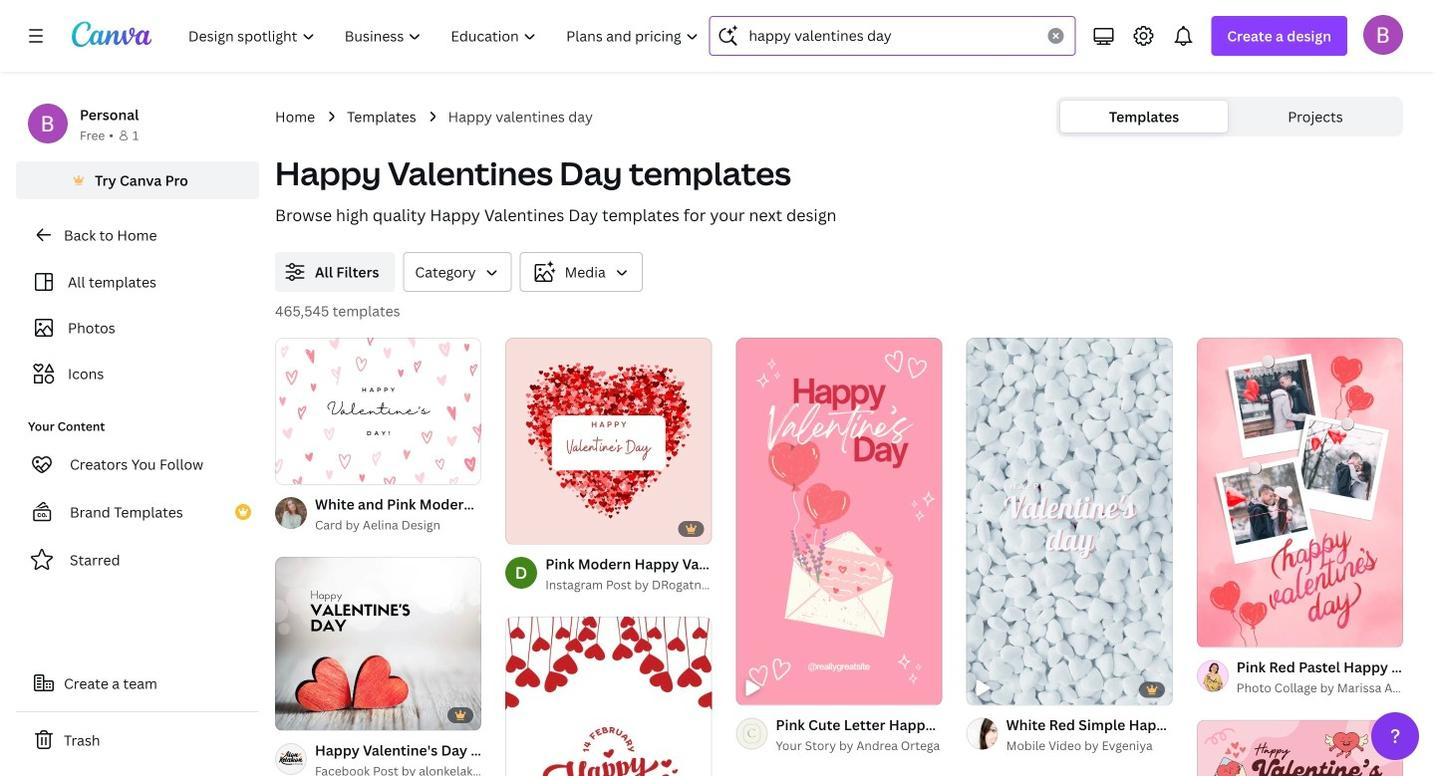 Task type: vqa. For each thing, say whether or not it's contained in the screenshot.
$ at the bottom of page
no



Task type: locate. For each thing, give the bounding box(es) containing it.
red and white romantic happy valentine's day instagram story image
[[506, 617, 712, 777]]

Search search field
[[749, 17, 1036, 55]]

top level navigation element
[[175, 16, 789, 56]]

bob builder image
[[1364, 15, 1404, 55]]

pink modern happy valentine's day instagram post image
[[506, 338, 712, 545]]

pink red pastel happy valentine's day photo collage image
[[1197, 338, 1404, 648]]

None search field
[[709, 16, 1076, 56]]



Task type: describe. For each thing, give the bounding box(es) containing it.
drogatnev image
[[506, 558, 538, 589]]

drogatnev element
[[506, 558, 538, 589]]

pink happy valentine's day facebook post image
[[1197, 721, 1404, 777]]

happy valentine's day facebook post image
[[275, 558, 482, 731]]

white and pink modern love hearts happy valentine's day card image
[[275, 338, 482, 485]]



